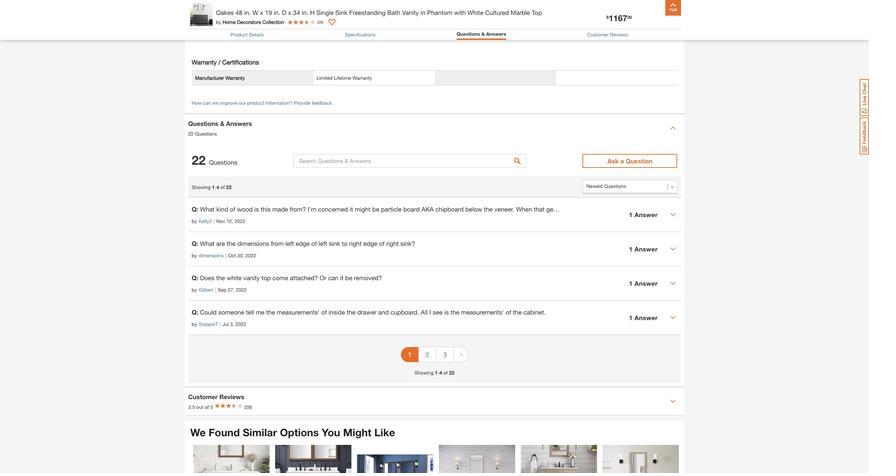 Task type: vqa. For each thing, say whether or not it's contained in the screenshot.
caret image related to Q: Does the white vanity top come attached? Or can it be removed?
yes



Task type: describe. For each thing, give the bounding box(es) containing it.
| for are
[[226, 253, 227, 259]]

could
[[200, 309, 217, 316]]

we
[[190, 427, 206, 439]]

manufacturer
[[195, 75, 224, 81]]

(28)
[[244, 404, 252, 410]]

2 horizontal spatial top
[[532, 9, 542, 16]]

the right inside
[[347, 309, 356, 316]]

1 answer for q: does the white vanity top come attached? or can it be removed?
[[630, 280, 658, 287]]

the left cabinet.
[[513, 309, 522, 316]]

questions & answers 22 questions
[[188, 120, 252, 137]]

q: for q: what are the dimensions from left edge of left sink to right edge of right sink?
[[192, 240, 198, 248]]

0 vertical spatial reviews
[[611, 32, 629, 37]]

0 vertical spatial -
[[215, 184, 217, 190]]

flat
[[317, 26, 325, 32]]

found
[[209, 427, 240, 439]]

0 horizontal spatial it
[[340, 274, 344, 282]]

0 horizontal spatial dimensions
[[199, 253, 224, 259]]

ask
[[608, 157, 619, 165]]

answer for what kind of wood is this made from? i'm concerned it might be particle board aka chipboard below the veneer. when that gets wet, it swells and eventually flakes apart.
[[635, 211, 658, 219]]

sink
[[329, 240, 340, 248]]

i
[[430, 309, 431, 316]]

snippiet
[[199, 322, 218, 327]]

1 horizontal spatial is
[[445, 309, 449, 316]]

attached?
[[290, 274, 318, 282]]

marble
[[511, 9, 531, 16]]

caret image
[[671, 247, 676, 252]]

dimensions button
[[199, 252, 224, 259]]

0 vertical spatial be
[[373, 206, 380, 213]]

by up vanity top edge type
[[216, 19, 221, 25]]

drawers,
[[586, 12, 605, 18]]

come
[[273, 274, 288, 282]]

flakes
[[640, 206, 657, 213]]

details
[[249, 32, 264, 37]]

might
[[343, 427, 372, 439]]

the right me
[[266, 309, 275, 316]]

information?
[[266, 100, 293, 106]]

30,
[[238, 253, 244, 259]]

how
[[192, 100, 202, 106]]

with
[[455, 9, 466, 16]]

22 questions
[[192, 153, 238, 168]]

q: for q: does the white vanity top come attached? or can it be removed?
[[192, 274, 198, 282]]

lifetime
[[334, 75, 351, 81]]

warranty / certifications
[[192, 58, 259, 66]]

certifications
[[222, 58, 259, 66]]

of up kind
[[221, 184, 225, 190]]

vanity top edge type
[[195, 26, 242, 32]]

of left the sink
[[312, 240, 317, 248]]

12,
[[227, 218, 233, 224]]

limited
[[317, 75, 333, 81]]

0 vertical spatial dimensions
[[237, 240, 269, 248]]

vanity left in
[[402, 9, 419, 16]]

display image
[[329, 19, 336, 26]]

top weight (lb.)
[[195, 5, 228, 10]]

single
[[317, 9, 334, 16]]

how can we improve our product information? provide feedback.
[[192, 100, 334, 106]]

by snippiet | jul 3, 2022
[[192, 322, 247, 327]]

2 left from the left
[[319, 240, 327, 248]]

0 horizontal spatial customer reviews
[[188, 393, 245, 401]]

q: for q: what kind of wood is this made from? i'm concerned it might be particle board aka chipboard below the veneer. when that gets wet, it swells and eventually flakes apart.
[[192, 206, 198, 213]]

by for what kind of wood is this made from? i'm concerned it might be particle board aka chipboard below the veneer. when that gets wet, it swells and eventually flakes apart.
[[192, 218, 197, 224]]

d
[[282, 9, 287, 16]]

veneer.
[[495, 206, 515, 213]]

all
[[421, 309, 428, 316]]

of down the "3" link
[[444, 370, 448, 376]]

| for kind
[[214, 218, 215, 224]]

1 for what kind of wood is this made from? i'm concerned it might be particle board aka chipboard below the veneer. when that gets wet, it swells and eventually flakes apart.
[[630, 211, 633, 219]]

like
[[375, 427, 396, 439]]

2022 for of
[[235, 218, 246, 224]]

& for questions & answers 22 questions
[[220, 120, 225, 127]]

of left sink?
[[379, 240, 385, 248]]

w
[[253, 9, 259, 16]]

answer for could someone tell me the measurements' of inside the drawer and cupboard. all i see is the measurements' of the cabinet.
[[635, 314, 658, 322]]

extendable
[[560, 12, 584, 18]]

00
[[628, 14, 633, 20]]

1 caret image from the top
[[671, 125, 676, 131]]

of left inside
[[322, 309, 327, 316]]

h
[[310, 9, 315, 16]]

fully
[[645, 5, 655, 10]]

1 horizontal spatial warranty
[[226, 75, 245, 81]]

q: what are the dimensions from left edge of left sink to right edge of right sink?
[[192, 240, 416, 248]]

vanity for vanity top edge type
[[195, 26, 208, 32]]

weight
[[205, 5, 219, 10]]

feedback.
[[312, 100, 334, 106]]

1 type from the left
[[232, 26, 242, 32]]

aka
[[422, 206, 434, 213]]

the right see
[[451, 309, 460, 316]]

0 vertical spatial and
[[598, 206, 609, 213]]

corley 42 in. w x 19 in. d x 34 in. h single sink bath vanity in weathered tan with white engineered stone top image
[[521, 445, 597, 474]]

a
[[621, 157, 625, 165]]

of right kind
[[230, 206, 236, 213]]

eventually
[[610, 206, 638, 213]]

oakes 48 in. w x 19 in. d x 34 in. h single sink freestanding bath vanity in phantom with white cultured marble top
[[216, 9, 542, 16]]

product
[[247, 100, 264, 106]]

1 hinges, from the left
[[584, 5, 601, 10]]

adjustable
[[560, 5, 583, 10]]

the right below
[[484, 206, 493, 213]]

inside
[[329, 309, 345, 316]]

ask a question
[[608, 157, 653, 165]]

3
[[444, 351, 447, 359]]

1 horizontal spatial showing
[[415, 370, 434, 376]]

limited lifetime warranty
[[317, 75, 372, 81]]

are
[[217, 240, 225, 248]]

48
[[236, 9, 243, 16]]

2022 for white
[[236, 287, 247, 293]]

0 horizontal spatial warranty
[[192, 58, 217, 66]]

1 horizontal spatial top
[[210, 26, 218, 32]]

vanity for vanity type
[[438, 26, 452, 32]]

3.5 out of 5
[[188, 404, 213, 410]]

2 link
[[419, 348, 437, 363]]

of left 5
[[205, 404, 209, 410]]

2 horizontal spatial it
[[574, 206, 578, 213]]

oakman 48 in. w x 22 in. d x 34.3 in. h single sink bath vanity in mango wood with white marble top and white basin image
[[439, 445, 516, 474]]

& for questions & answers
[[482, 31, 485, 37]]

1 answer for q: what kind of wood is this made from? i'm concerned it might be particle board aka chipboard below the veneer. when that gets wet, it swells and eventually flakes apart.
[[630, 211, 658, 219]]

cupboard.
[[391, 309, 420, 316]]

tell
[[246, 309, 254, 316]]

we
[[212, 100, 219, 106]]

that
[[534, 206, 545, 213]]

phantom
[[428, 9, 453, 16]]

doors
[[630, 12, 644, 18]]

caret image for q: does the white vanity top come attached? or can it be removed?
[[671, 281, 676, 287]]

/
[[219, 58, 221, 66]]

1 edge from the left
[[296, 240, 310, 248]]

34
[[293, 9, 300, 16]]

questions element
[[188, 198, 682, 335]]

from
[[271, 240, 284, 248]]

2022 for the
[[246, 253, 256, 259]]

kelly2 button
[[199, 218, 212, 225]]

similar
[[243, 427, 277, 439]]

2 type from the left
[[453, 26, 463, 32]]

66.00
[[317, 5, 329, 10]]

caret image for q: could someone tell me the measurements' of inside the drawer and cupboard. all i see is the measurements' of the cabinet.
[[671, 315, 676, 321]]

by home decorators collection
[[216, 19, 284, 25]]

questions & answers
[[457, 31, 507, 37]]

soft
[[606, 12, 615, 18]]

2 edge from the left
[[364, 240, 378, 248]]



Task type: locate. For each thing, give the bounding box(es) containing it.
&
[[482, 31, 485, 37], [220, 120, 225, 127]]

1 1 answer from the top
[[630, 211, 658, 219]]

1 vertical spatial -
[[438, 370, 440, 376]]

1 horizontal spatial customer
[[588, 32, 609, 37]]

0 horizontal spatial in.
[[244, 9, 251, 16]]

caret image
[[671, 125, 676, 131], [671, 212, 676, 218], [671, 281, 676, 287], [671, 315, 676, 321], [671, 399, 676, 405]]

0 horizontal spatial is
[[255, 206, 259, 213]]

2 1 answer from the top
[[630, 245, 658, 253]]

1 for what are the dimensions from left edge of left sink to right edge of right sink?
[[630, 245, 633, 253]]

questions & answers button
[[457, 31, 507, 38], [457, 31, 507, 37]]

1 vertical spatial be
[[346, 274, 353, 282]]

vanity down product image
[[195, 26, 208, 32]]

you
[[322, 427, 341, 439]]

this
[[261, 206, 271, 213]]

1 vertical spatial customer reviews
[[188, 393, 245, 401]]

0 vertical spatial can
[[203, 100, 211, 106]]

1 horizontal spatial and
[[598, 206, 609, 213]]

0 horizontal spatial -
[[215, 184, 217, 190]]

1 vertical spatial answers
[[226, 120, 252, 127]]

1 horizontal spatial customer reviews
[[588, 32, 629, 37]]

navigation containing 2
[[401, 342, 469, 370]]

& down improve
[[220, 120, 225, 127]]

answers for questions & answers 22 questions
[[226, 120, 252, 127]]

edge
[[219, 26, 230, 32]]

be left removed?
[[346, 274, 353, 282]]

drawer
[[358, 309, 377, 316]]

by dimensions | oct 30, 2022
[[192, 253, 256, 259]]

left right from
[[286, 240, 294, 248]]

0 horizontal spatial can
[[203, 100, 211, 106]]

1 horizontal spatial measurements'
[[462, 309, 505, 316]]

q: for q: could someone tell me the measurements' of inside the drawer and cupboard. all i see is the measurements' of the cabinet.
[[192, 309, 198, 316]]

1 vertical spatial showing 1 - 4 of 22
[[415, 370, 455, 376]]

answers for questions & answers
[[487, 31, 507, 37]]

drysdale 60 in. w x 20 in. d x 35 in. h double sink freestanding bath vanity in brown with white engineered stone top image
[[357, 445, 434, 474]]

is
[[255, 206, 259, 213], [445, 309, 449, 316]]

0 horizontal spatial reviews
[[220, 393, 245, 401]]

1 vertical spatial is
[[445, 309, 449, 316]]

1 horizontal spatial hinges,
[[627, 5, 643, 10]]

by for could someone tell me the measurements' of inside the drawer and cupboard. all i see is the measurements' of the cabinet.
[[192, 322, 197, 327]]

q: left are
[[192, 240, 198, 248]]

1 vertical spatial showing
[[415, 370, 434, 376]]

1 horizontal spatial reviews
[[611, 32, 629, 37]]

0 horizontal spatial hinges,
[[584, 5, 601, 10]]

1 vertical spatial 4
[[440, 370, 443, 376]]

jul
[[223, 322, 229, 327]]

5 caret image from the top
[[671, 399, 676, 405]]

in. left w
[[244, 9, 251, 16]]

by kelly2 | nov 12, 2022
[[192, 218, 246, 224]]

1 vertical spatial reviews
[[220, 393, 245, 401]]

the right are
[[227, 240, 236, 248]]

what for what kind of wood is this made from? i'm concerned it might be particle board aka chipboard below the veneer. when that gets wet, it swells and eventually flakes apart.
[[200, 206, 215, 213]]

4 down the "3" link
[[440, 370, 443, 376]]

1 horizontal spatial 4
[[440, 370, 443, 376]]

concerned
[[318, 206, 348, 213]]

oakes
[[216, 9, 234, 16]]

answers down cultured
[[487, 31, 507, 37]]

1 horizontal spatial showing 1 - 4 of 22
[[415, 370, 455, 376]]

0 horizontal spatial and
[[379, 309, 389, 316]]

what up the dimensions button
[[200, 240, 215, 248]]

customer up 3.5 out of 5
[[188, 393, 218, 401]]

kelly2
[[199, 218, 212, 224]]

bath
[[388, 9, 401, 16]]

sink?
[[401, 240, 416, 248]]

feedback link image
[[861, 117, 870, 155]]

(lb.)
[[220, 5, 228, 10]]

0 horizontal spatial measurements'
[[277, 309, 320, 316]]

customer down $
[[588, 32, 609, 37]]

2 measurements' from the left
[[462, 309, 505, 316]]

0 horizontal spatial edge
[[296, 240, 310, 248]]

gilbert
[[199, 287, 213, 293]]

wet,
[[561, 206, 572, 213]]

- down the "3" link
[[438, 370, 440, 376]]

0 vertical spatial freestanding
[[350, 9, 386, 16]]

1 answer for q: what are the dimensions from left edge of left sink to right edge of right sink?
[[630, 245, 658, 253]]

0 vertical spatial &
[[482, 31, 485, 37]]

1 horizontal spatial freestanding
[[560, 26, 588, 32]]

3 1 answer from the top
[[630, 280, 658, 287]]

does
[[200, 274, 215, 282]]

top
[[195, 5, 203, 10], [532, 9, 542, 16], [210, 26, 218, 32]]

measurements'
[[277, 309, 320, 316], [462, 309, 505, 316]]

edge right to
[[364, 240, 378, 248]]

0 horizontal spatial answers
[[226, 120, 252, 127]]

vanity left with
[[438, 5, 452, 10]]

in
[[421, 9, 426, 16]]

answers down our
[[226, 120, 252, 127]]

2 what from the top
[[200, 240, 215, 248]]

by
[[216, 19, 221, 25], [192, 218, 197, 224], [192, 253, 197, 259], [192, 287, 197, 293], [192, 322, 197, 327]]

0 horizontal spatial 4
[[217, 184, 219, 190]]

1 horizontal spatial can
[[329, 274, 339, 282]]

0 vertical spatial 4
[[217, 184, 219, 190]]

1 in. from the left
[[244, 9, 251, 16]]

white
[[227, 274, 242, 282]]

1 vertical spatial freestanding
[[560, 26, 588, 32]]

live chat image
[[861, 79, 870, 116]]

1 horizontal spatial be
[[373, 206, 380, 213]]

2 right from the left
[[387, 240, 399, 248]]

0 vertical spatial answers
[[487, 31, 507, 37]]

sep
[[218, 287, 227, 293]]

1 left from the left
[[286, 240, 294, 248]]

right right to
[[349, 240, 362, 248]]

provide
[[294, 100, 311, 106]]

0 horizontal spatial x
[[260, 9, 264, 16]]

product details
[[231, 32, 264, 37]]

0 horizontal spatial showing 1 - 4 of 22
[[192, 184, 232, 190]]

freestanding down extendable
[[560, 26, 588, 32]]

q: left "does"
[[192, 274, 198, 282]]

| for the
[[215, 287, 216, 293]]

| left oct
[[226, 253, 227, 259]]

q:
[[192, 206, 198, 213], [192, 240, 198, 248], [192, 274, 198, 282], [192, 309, 198, 316]]

q: what kind of wood is this made from? i'm concerned it might be particle board aka chipboard below the veneer. when that gets wet, it swells and eventually flakes apart.
[[192, 206, 674, 213]]

1 horizontal spatial right
[[387, 240, 399, 248]]

1 x from the left
[[260, 9, 264, 16]]

q: left could
[[192, 309, 198, 316]]

gets
[[547, 206, 559, 213]]

2022 for tell
[[236, 322, 247, 327]]

x
[[260, 9, 264, 16], [288, 9, 292, 16]]

2 caret image from the top
[[671, 212, 676, 218]]

vanity for vanity features
[[438, 5, 452, 10]]

in.
[[244, 9, 251, 16], [274, 9, 281, 16], [302, 9, 309, 16]]

out
[[197, 404, 204, 410]]

4 caret image from the top
[[671, 315, 676, 321]]

| for someone
[[220, 322, 221, 327]]

customer reviews down $
[[588, 32, 629, 37]]

can inside questions element
[[329, 274, 339, 282]]

questions inside 22 questions
[[209, 159, 238, 166]]

type down with
[[453, 26, 463, 32]]

sinita 42 in. w x 19 in. d 34 in. h single sink bath vanity in natural oak with white engineered stone top image
[[603, 445, 679, 474]]

4 answer from the top
[[635, 314, 658, 322]]

it right 'or' at the bottom left
[[340, 274, 344, 282]]

by left gilbert button
[[192, 287, 197, 293]]

is left this
[[255, 206, 259, 213]]

3,
[[230, 322, 234, 327]]

4 1 answer from the top
[[630, 314, 658, 322]]

showing down 2 'link'
[[415, 370, 434, 376]]

1 horizontal spatial x
[[288, 9, 292, 16]]

0 horizontal spatial customer
[[188, 393, 218, 401]]

product image image
[[190, 3, 213, 26]]

might
[[355, 206, 371, 213]]

q: does the white vanity top come attached? or can it be removed?
[[192, 274, 382, 282]]

cabinet.
[[524, 309, 546, 316]]

to
[[342, 240, 348, 248]]

2022 right 27,
[[236, 287, 247, 293]]

0 horizontal spatial &
[[220, 120, 225, 127]]

top left edge
[[210, 26, 218, 32]]

reviews down $ 1167 00
[[611, 32, 629, 37]]

home
[[223, 19, 236, 25]]

1 horizontal spatial in.
[[274, 9, 281, 16]]

right left sink?
[[387, 240, 399, 248]]

| left nov
[[214, 218, 215, 224]]

0 horizontal spatial freestanding
[[350, 9, 386, 16]]

i'm
[[308, 206, 317, 213]]

dimensions down are
[[199, 253, 224, 259]]

0 vertical spatial customer
[[588, 32, 609, 37]]

2022 right 12, on the top of page
[[235, 218, 246, 224]]

1 answer from the top
[[635, 211, 658, 219]]

22
[[188, 131, 194, 137], [192, 153, 206, 168], [226, 184, 232, 190], [450, 370, 455, 376]]

1 vertical spatial customer
[[188, 393, 218, 401]]

vanity features
[[438, 5, 472, 10]]

be right might
[[373, 206, 380, 213]]

answer for does the white vanity top come attached? or can it be removed?
[[635, 280, 658, 287]]

1 vertical spatial &
[[220, 120, 225, 127]]

by left snippiet button at the left bottom of page
[[192, 322, 197, 327]]

1 answer for q: could someone tell me the measurements' of inside the drawer and cupboard. all i see is the measurements' of the cabinet.
[[630, 314, 658, 322]]

by left kelly2
[[192, 218, 197, 224]]

edge right from
[[296, 240, 310, 248]]

1 vertical spatial can
[[329, 274, 339, 282]]

x right d
[[288, 9, 292, 16]]

left left the sink
[[319, 240, 327, 248]]

warranty down certifications
[[226, 75, 245, 81]]

manufacturer warranty
[[195, 75, 245, 81]]

dimensions
[[237, 240, 269, 248], [199, 253, 224, 259]]

1 horizontal spatial edge
[[364, 240, 378, 248]]

4 up kind
[[217, 184, 219, 190]]

1 right from the left
[[349, 240, 362, 248]]

bilston 48 in. w x 19 in. d x 34 in. h single sink bath vanity in spiced walnut with white engineered stone top image
[[193, 445, 270, 474]]

what up kelly2
[[200, 206, 215, 213]]

hinges, up doors
[[627, 5, 643, 10]]

by left the dimensions button
[[192, 253, 197, 259]]

showing down 22 questions
[[192, 184, 211, 190]]

it right wet,
[[574, 206, 578, 213]]

1 horizontal spatial type
[[453, 26, 463, 32]]

top
[[262, 274, 271, 282]]

questions down the white
[[457, 31, 481, 37]]

someone
[[219, 309, 244, 316]]

4 q: from the top
[[192, 309, 198, 316]]

- up kind
[[215, 184, 217, 190]]

2022 right 3,
[[236, 322, 247, 327]]

it
[[350, 206, 353, 213], [574, 206, 578, 213], [340, 274, 344, 282]]

2 q: from the top
[[192, 240, 198, 248]]

the
[[484, 206, 493, 213], [227, 240, 236, 248], [216, 274, 225, 282], [266, 309, 275, 316], [347, 309, 356, 316], [451, 309, 460, 316], [513, 309, 522, 316]]

right
[[349, 240, 362, 248], [387, 240, 399, 248]]

1 horizontal spatial answers
[[487, 31, 507, 37]]

vanity type
[[438, 26, 463, 32]]

22 inside questions & answers 22 questions
[[188, 131, 194, 137]]

it left might
[[350, 206, 353, 213]]

reviews up (28) at the left
[[220, 393, 245, 401]]

and right drawer
[[379, 309, 389, 316]]

showing 1 - 4 of 22
[[192, 184, 232, 190], [415, 370, 455, 376]]

type down home
[[232, 26, 242, 32]]

-
[[215, 184, 217, 190], [438, 370, 440, 376]]

1 horizontal spatial -
[[438, 370, 440, 376]]

product details button
[[231, 32, 264, 37], [231, 32, 264, 37]]

options
[[280, 427, 319, 439]]

2 answer from the top
[[635, 245, 658, 253]]

0 horizontal spatial be
[[346, 274, 353, 282]]

hinges, up "drawers,"
[[584, 5, 601, 10]]

or
[[320, 274, 327, 282]]

is right see
[[445, 309, 449, 316]]

can
[[203, 100, 211, 106], [329, 274, 339, 282]]

0 vertical spatial what
[[200, 206, 215, 213]]

showing 1 - 4 of 22 down 2 'link'
[[415, 370, 455, 376]]

vanity
[[244, 274, 260, 282]]

0 vertical spatial showing
[[192, 184, 211, 190]]

19
[[265, 9, 272, 16]]

3 caret image from the top
[[671, 281, 676, 287]]

0 vertical spatial is
[[255, 206, 259, 213]]

our
[[239, 100, 246, 106]]

0 horizontal spatial right
[[349, 240, 362, 248]]

27,
[[228, 287, 235, 293]]

showing 1 - 4 of 22 up kind
[[192, 184, 232, 190]]

x right w
[[260, 9, 264, 16]]

| left the jul
[[220, 322, 221, 327]]

questions down how
[[188, 120, 219, 127]]

answer for what are the dimensions from left edge of left sink to right edge of right sink?
[[635, 245, 658, 253]]

dimensions up 30,
[[237, 240, 269, 248]]

& down the white
[[482, 31, 485, 37]]

top left "weight"
[[195, 5, 203, 10]]

2 horizontal spatial in.
[[302, 9, 309, 16]]

improve
[[220, 100, 238, 106]]

be
[[373, 206, 380, 213], [346, 274, 353, 282]]

1 answer
[[630, 211, 658, 219], [630, 245, 658, 253], [630, 280, 658, 287], [630, 314, 658, 322]]

warranty left the /
[[192, 58, 217, 66]]

1 q: from the top
[[192, 206, 198, 213]]

removed?
[[354, 274, 382, 282]]

of left cabinet.
[[506, 309, 512, 316]]

in. left h
[[302, 9, 309, 16]]

cultured
[[486, 9, 509, 16]]

when
[[517, 206, 533, 213]]

1 measurements' from the left
[[277, 309, 320, 316]]

3 q: from the top
[[192, 274, 198, 282]]

showing
[[192, 184, 211, 190], [415, 370, 434, 376]]

1 vertical spatial and
[[379, 309, 389, 316]]

freestanding up specifications
[[350, 9, 386, 16]]

vanity down phantom
[[438, 26, 452, 32]]

0 horizontal spatial type
[[232, 26, 242, 32]]

)
[[323, 20, 324, 24]]

Search Questions & Answers text field
[[294, 154, 527, 168]]

answers inside questions & answers 22 questions
[[226, 120, 252, 127]]

(
[[317, 20, 318, 24]]

chipboard
[[436, 206, 464, 213]]

by for does the white vanity top come attached? or can it be removed?
[[192, 287, 197, 293]]

caret image for q: what kind of wood is this made from? i'm concerned it might be particle board aka chipboard below the veneer. when that gets wet, it swells and eventually flakes apart.
[[671, 212, 676, 218]]

questions down questions & answers 22 questions
[[209, 159, 238, 166]]

kind
[[217, 206, 228, 213]]

q: up by kelly2 | nov 12, 2022
[[192, 206, 198, 213]]

wood
[[237, 206, 253, 213]]

answers
[[487, 31, 507, 37], [226, 120, 252, 127]]

navigation
[[401, 342, 469, 370]]

customer reviews up 5
[[188, 393, 245, 401]]

can left we
[[203, 100, 211, 106]]

& inside questions & answers 22 questions
[[220, 120, 225, 127]]

1 horizontal spatial left
[[319, 240, 327, 248]]

warranty right lifetime
[[353, 75, 372, 81]]

questions up 22 questions
[[195, 131, 217, 137]]

1 for does the white vanity top come attached? or can it be removed?
[[630, 280, 633, 287]]

2 hinges, from the left
[[627, 5, 643, 10]]

1 what from the top
[[200, 206, 215, 213]]

by gilbert | sep 27, 2022
[[192, 287, 247, 293]]

2 in. from the left
[[274, 9, 281, 16]]

0 vertical spatial customer reviews
[[588, 32, 629, 37]]

1 horizontal spatial dimensions
[[237, 240, 269, 248]]

in. left d
[[274, 9, 281, 16]]

| left sep
[[215, 287, 216, 293]]

3 link
[[437, 348, 454, 363]]

0 vertical spatial showing 1 - 4 of 22
[[192, 184, 232, 190]]

2 x from the left
[[288, 9, 292, 16]]

2022 right 30,
[[246, 253, 256, 259]]

what for what are the dimensions from left edge of left sink to right edge of right sink?
[[200, 240, 215, 248]]

0 horizontal spatial top
[[195, 5, 203, 10]]

can right 'or' at the bottom left
[[329, 274, 339, 282]]

3 in. from the left
[[302, 9, 309, 16]]

decorators
[[237, 19, 261, 25]]

type
[[232, 26, 242, 32], [453, 26, 463, 32]]

swells
[[579, 206, 596, 213]]

3 answer from the top
[[635, 280, 658, 287]]

top right marble
[[532, 9, 542, 16]]

1 vertical spatial what
[[200, 240, 215, 248]]

by for what are the dimensions from left edge of left sink to right edge of right sink?
[[192, 253, 197, 259]]

1 for could someone tell me the measurements' of inside the drawer and cupboard. all i see is the measurements' of the cabinet.
[[630, 314, 633, 322]]

0 horizontal spatial showing
[[192, 184, 211, 190]]

2 horizontal spatial warranty
[[353, 75, 372, 81]]

1 horizontal spatial &
[[482, 31, 485, 37]]

the up by gilbert | sep 27, 2022
[[216, 274, 225, 282]]

huckleberry 48 in. w x 19 in. d x 34 in. h double sink bath vanity in spiced walnut with white engineered stone top image
[[275, 445, 352, 474]]

and right the 'swells' at right
[[598, 206, 609, 213]]

1 horizontal spatial it
[[350, 206, 353, 213]]

0 horizontal spatial left
[[286, 240, 294, 248]]

1 vertical spatial dimensions
[[199, 253, 224, 259]]



